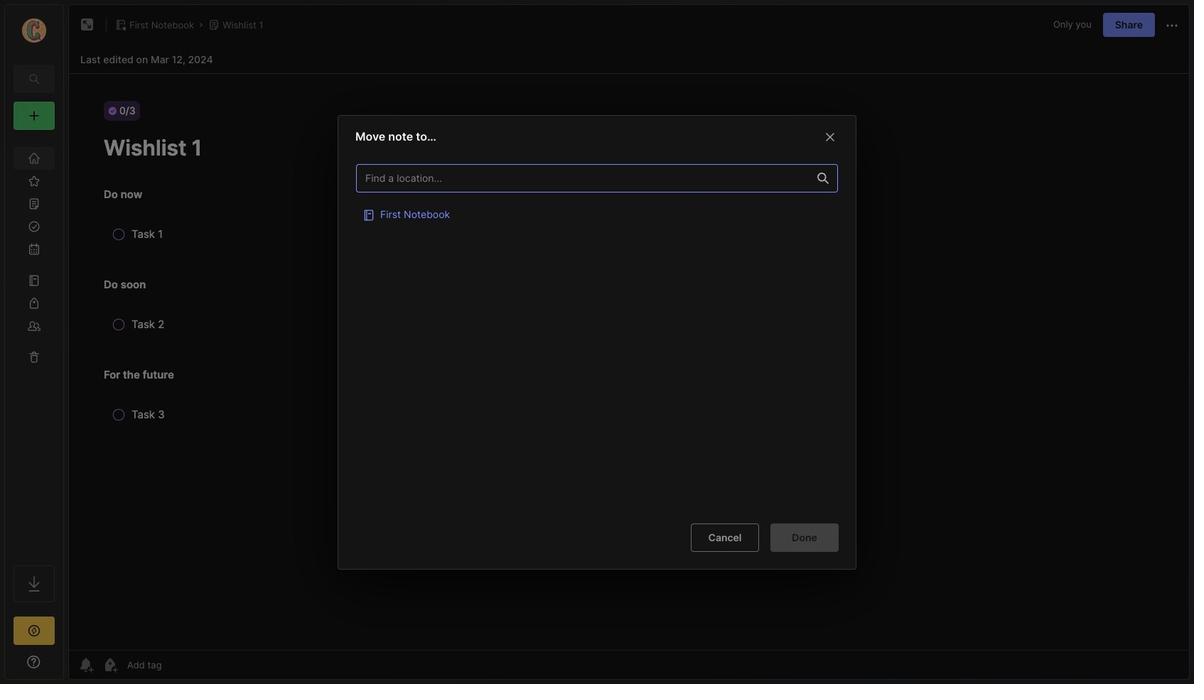 Task type: locate. For each thing, give the bounding box(es) containing it.
edit search image
[[26, 70, 43, 87]]

Find a location field
[[349, 157, 845, 512]]

upgrade image
[[26, 623, 43, 640]]

cell
[[356, 199, 838, 228]]

expand note image
[[79, 16, 96, 33]]

tree
[[5, 139, 63, 553]]

home image
[[27, 151, 41, 166]]

add a reminder image
[[77, 657, 95, 674]]

tree inside the main element
[[5, 139, 63, 553]]



Task type: vqa. For each thing, say whether or not it's contained in the screenshot.
tree
yes



Task type: describe. For each thing, give the bounding box(es) containing it.
note window element
[[68, 4, 1190, 680]]

close image
[[822, 128, 839, 145]]

Find a location… text field
[[357, 166, 809, 190]]

Note Editor text field
[[69, 73, 1189, 651]]

cell inside find a location field
[[356, 199, 838, 228]]

main element
[[0, 0, 68, 685]]

add tag image
[[102, 657, 119, 674]]



